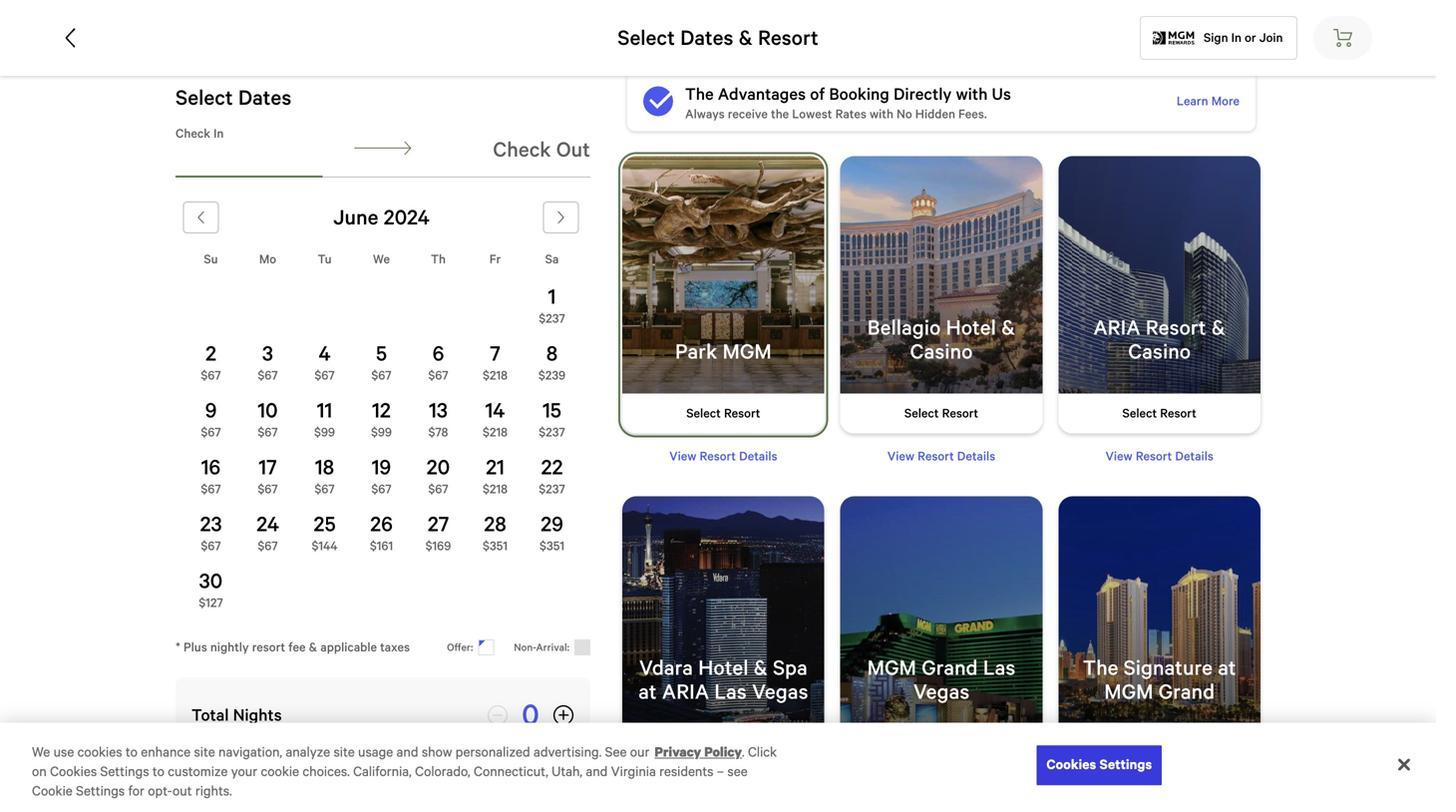Task type: vqa. For each thing, say whether or not it's contained in the screenshot.


Task type: locate. For each thing, give the bounding box(es) containing it.
2 $99 from the left
[[371, 425, 392, 440]]

we
[[373, 252, 390, 266], [32, 745, 50, 760]]

hotel inside bellagio hotel & casino
[[946, 316, 997, 340]]

settings
[[1100, 758, 1153, 773], [100, 764, 149, 779], [76, 784, 125, 799]]

0 horizontal spatial we
[[32, 745, 50, 760]]

$67 down '10'
[[258, 425, 278, 440]]

0 horizontal spatial hotel
[[699, 656, 749, 680]]

in inside sign in or join button
[[1232, 30, 1242, 45]]

1 vertical spatial and
[[586, 764, 608, 779]]

1 horizontal spatial at
[[1218, 656, 1237, 680]]

california,
[[353, 764, 412, 779]]

2 vertical spatial $218
[[483, 482, 508, 496]]

and left show
[[397, 745, 419, 760]]

0 vertical spatial in
[[1232, 30, 1242, 45]]

details for the signature at mgm grand
[[1176, 789, 1214, 804]]

we up on
[[32, 745, 50, 760]]

1 horizontal spatial $351
[[540, 539, 565, 553]]

select resort down the signature at mgm grand at the right bottom
[[1123, 746, 1197, 761]]

casino for resort
[[1129, 340, 1191, 363]]

0 vertical spatial the
[[685, 85, 714, 104]]

vdara hotel & spa at aria las vegas
[[639, 656, 809, 704]]

9 $67
[[201, 399, 221, 440]]

las for in
[[725, 38, 758, 62]]

1 horizontal spatial we
[[373, 252, 390, 266]]

6 $67
[[428, 342, 449, 383]]

3 $237 from the top
[[539, 482, 565, 496]]

$218 down the 14
[[483, 425, 508, 440]]

view
[[670, 449, 697, 463], [888, 449, 915, 463], [1106, 449, 1133, 463], [1106, 789, 1133, 804]]

with left no
[[870, 107, 894, 121]]

select resort down aria resort & casino
[[1123, 406, 1197, 420]]

None radio
[[619, 152, 829, 437], [837, 152, 1047, 437], [1055, 152, 1265, 437], [619, 492, 829, 778], [1055, 492, 1265, 778], [619, 152, 829, 437], [837, 152, 1047, 437], [1055, 152, 1265, 437], [619, 492, 829, 778], [1055, 492, 1265, 778]]

always
[[685, 107, 725, 121]]

$67 down 4
[[315, 368, 335, 383]]

$351 down 29
[[540, 539, 565, 553]]

select down the park
[[687, 406, 721, 420]]

casino for hotel
[[910, 340, 973, 363]]

view resort details for hotel
[[888, 449, 996, 463]]

1 horizontal spatial site
[[334, 745, 355, 760]]

$144
[[312, 539, 338, 553]]

0 horizontal spatial casino
[[910, 340, 973, 363]]

0 horizontal spatial with
[[870, 107, 894, 121]]

select left in
[[618, 26, 675, 50]]

select up –
[[687, 746, 721, 761]]

3 $218 from the top
[[483, 482, 508, 496]]

the up always
[[685, 85, 714, 104]]

we inside privacy alert dialog
[[32, 745, 50, 760]]

0 horizontal spatial dates
[[238, 86, 292, 110]]

1 horizontal spatial to
[[153, 764, 165, 779]]

park
[[675, 340, 718, 363]]

1 casino from the left
[[910, 340, 973, 363]]

view for park mgm
[[670, 449, 697, 463]]

opt-
[[148, 784, 173, 799]]

0 horizontal spatial $99
[[314, 425, 335, 440]]

$237 for 1
[[539, 311, 565, 326]]

in
[[1232, 30, 1242, 45], [214, 126, 224, 141]]

1 $237 from the top
[[539, 311, 565, 326]]

0 vertical spatial aria
[[1094, 316, 1141, 340]]

$67 down 19
[[372, 482, 392, 496]]

check in check out
[[176, 126, 591, 162]]

0 horizontal spatial and
[[397, 745, 419, 760]]

analyze
[[286, 745, 330, 760]]

hidden
[[916, 107, 956, 121]]

hotel for bellagio
[[946, 316, 997, 340]]

and down see
[[586, 764, 608, 779]]

select down the signature at mgm grand at the right bottom
[[1123, 746, 1158, 761]]

0 vertical spatial $237
[[539, 311, 565, 326]]

$67 for 20
[[428, 482, 449, 496]]

more
[[1212, 94, 1240, 108]]

vegas for resorts in las vegas
[[763, 38, 819, 62]]

17
[[259, 455, 277, 479]]

$99 down 11
[[314, 425, 335, 440]]

hotel right vdara at the left bottom of the page
[[699, 656, 749, 680]]

at
[[1218, 656, 1237, 680], [639, 680, 657, 704]]

at up our
[[639, 680, 657, 704]]

0 horizontal spatial grand
[[922, 656, 978, 680]]

0 vertical spatial dates
[[681, 26, 734, 50]]

the for the signature at mgm grand
[[1083, 656, 1119, 680]]

non-
[[514, 642, 536, 654]]

in
[[703, 38, 720, 62]]

2 $351 from the left
[[540, 539, 565, 553]]

22 $237
[[539, 455, 565, 496]]

resorts in las vegas
[[628, 38, 819, 62]]

0
[[522, 698, 540, 732]]

$67 for 17
[[258, 482, 278, 496]]

$78
[[429, 425, 448, 440]]

0 horizontal spatial site
[[194, 745, 215, 760]]

hotel for vdara
[[699, 656, 749, 680]]

4 $67
[[315, 342, 335, 383]]

mgm inside the signature at mgm grand
[[1105, 680, 1154, 704]]

$67 for 6
[[428, 368, 449, 383]]

1 horizontal spatial with
[[956, 85, 988, 104]]

0 vertical spatial $218
[[483, 368, 508, 383]]

1 vertical spatial we
[[32, 745, 50, 760]]

1 vertical spatial the
[[1083, 656, 1119, 680]]

1 horizontal spatial and
[[586, 764, 608, 779]]

0 vertical spatial with
[[956, 85, 988, 104]]

$67 for 16
[[201, 482, 221, 496]]

$218 down 21
[[483, 482, 508, 496]]

las inside vdara hotel & spa at aria las vegas
[[715, 680, 747, 704]]

2 horizontal spatial mgm
[[1105, 680, 1154, 704]]

1 vertical spatial dates
[[238, 86, 292, 110]]

$67 for 4
[[315, 368, 335, 383]]

dates up check in text field
[[238, 86, 292, 110]]

settings down the signature at mgm grand at the right bottom
[[1100, 758, 1153, 773]]

on
[[32, 764, 47, 779]]

hotel inside vdara hotel & spa at aria las vegas
[[699, 656, 749, 680]]

su
[[204, 252, 218, 266]]

vegas for mgm grand las vegas
[[914, 680, 970, 704]]

check left "out"
[[493, 138, 551, 162]]

1 horizontal spatial the
[[1083, 656, 1119, 680]]

bellagio
[[868, 316, 941, 340]]

1 horizontal spatial mgm
[[868, 656, 917, 680]]

$218 down 7
[[483, 368, 508, 383]]

11
[[317, 399, 332, 423]]

site
[[194, 745, 215, 760], [334, 745, 355, 760]]

sign in or join
[[1204, 30, 1284, 45]]

$67 for 2
[[201, 368, 221, 383]]

20
[[427, 455, 450, 479]]

1 horizontal spatial dates
[[681, 26, 734, 50]]

1 $99 from the left
[[314, 425, 335, 440]]

17 $67
[[258, 455, 278, 496]]

spa
[[773, 656, 808, 680]]

0 horizontal spatial at
[[639, 680, 657, 704]]

mgm inside mgm grand las vegas
[[868, 656, 917, 680]]

20 $67
[[427, 455, 450, 496]]

1 $218 from the top
[[483, 368, 508, 383]]

2 $218 from the top
[[483, 425, 508, 440]]

$67 down 23
[[201, 539, 221, 553]]

0 vertical spatial we
[[373, 252, 390, 266]]

0 horizontal spatial aria
[[662, 680, 709, 704]]

7
[[490, 342, 501, 366]]

dates for select dates & resort
[[681, 26, 734, 50]]

las for grand
[[983, 656, 1016, 680]]

$99 down 12
[[371, 425, 392, 440]]

we inside calendar application
[[373, 252, 390, 266]]

the
[[685, 85, 714, 104], [1083, 656, 1119, 680]]

0 horizontal spatial cookies
[[50, 764, 97, 779]]

check down select dates at the left of the page
[[176, 126, 210, 141]]

$67 down 5
[[372, 368, 392, 383]]

2 $67
[[201, 342, 221, 383]]

booking
[[829, 85, 890, 104]]

nights
[[233, 706, 282, 725]]

$67 down "24"
[[258, 539, 278, 553]]

with up fees.
[[956, 85, 988, 104]]

0 horizontal spatial in
[[214, 126, 224, 141]]

2 vertical spatial $237
[[539, 482, 565, 496]]

$237 down 1
[[539, 311, 565, 326]]

we use cookies to enhance site navigation, analyze site usage and show personalized advertising.  see our privacy policy
[[32, 745, 742, 760]]

aria inside aria resort & casino
[[1094, 316, 1141, 340]]

1 horizontal spatial hotel
[[946, 316, 997, 340]]

of
[[810, 85, 825, 104]]

$67 for 18
[[315, 482, 335, 496]]

1 $237
[[539, 285, 565, 326]]

$67 inside 23 $67
[[201, 539, 221, 553]]

in left or at top right
[[1232, 30, 1242, 45]]

resort inside aria resort & casino
[[1146, 316, 1207, 340]]

join
[[1260, 30, 1284, 45]]

1
[[548, 285, 556, 309]]

in for check
[[214, 126, 224, 141]]

& inside aria resort & casino
[[1212, 316, 1226, 340]]

out
[[173, 784, 192, 799]]

$67 inside 20 $67
[[428, 482, 449, 496]]

las inside mgm grand las vegas
[[983, 656, 1016, 680]]

$99 for 12
[[371, 425, 392, 440]]

21
[[486, 455, 505, 479]]

select for park mgm
[[687, 406, 721, 420]]

the inside the signature at mgm grand
[[1083, 656, 1119, 680]]

1 $351 from the left
[[483, 539, 508, 553]]

no
[[897, 107, 913, 121]]

view resort details button for resort
[[1106, 446, 1214, 466]]

view resort details
[[670, 449, 778, 463], [888, 449, 996, 463], [1106, 449, 1214, 463], [1106, 789, 1214, 804]]

to up opt-
[[153, 764, 165, 779]]

1 horizontal spatial $99
[[371, 425, 392, 440]]

vegas inside mgm grand las vegas
[[914, 680, 970, 704]]

1 vertical spatial $218
[[483, 425, 508, 440]]

advertising.
[[534, 745, 602, 760]]

privacy policy link
[[655, 745, 742, 760]]

dates up always
[[681, 26, 734, 50]]

resort
[[252, 640, 285, 655]]

1 vertical spatial hotel
[[699, 656, 749, 680]]

fees.
[[959, 107, 987, 121]]

$351 down 28
[[483, 539, 508, 553]]

$67 for 24
[[258, 539, 278, 553]]

casino inside aria resort & casino
[[1129, 340, 1191, 363]]

taxes
[[380, 640, 410, 655]]

hotel right bellagio
[[946, 316, 997, 340]]

to right cookies
[[126, 745, 138, 760]]

rights.
[[195, 784, 232, 799]]

0 horizontal spatial $351
[[483, 539, 508, 553]]

learn more button
[[1177, 91, 1240, 111]]

1 vertical spatial in
[[214, 126, 224, 141]]

the for the advantages of booking directly with us always receive the lowest rates with no hidden fees.
[[685, 85, 714, 104]]

$67 inside 10 $67
[[258, 425, 278, 440]]

select resort down park mgm
[[687, 406, 761, 420]]

site up the customize
[[194, 745, 215, 760]]

select down bellagio hotel & casino
[[905, 406, 939, 420]]

1 horizontal spatial grand
[[1159, 680, 1215, 704]]

$67 down "17"
[[258, 482, 278, 496]]

arrival:
[[536, 642, 570, 654]]

$67 down '16'
[[201, 482, 221, 496]]

& inside bellagio hotel & casino
[[1002, 316, 1016, 340]]

sign
[[1204, 30, 1229, 45]]

1 horizontal spatial casino
[[1129, 340, 1191, 363]]

1 horizontal spatial aria
[[1094, 316, 1141, 340]]

the
[[771, 107, 789, 121]]

$218
[[483, 368, 508, 383], [483, 425, 508, 440], [483, 482, 508, 496]]

0 horizontal spatial the
[[685, 85, 714, 104]]

14 $218
[[483, 399, 508, 440]]

& inside vdara hotel & spa at aria las vegas
[[754, 656, 768, 680]]

$351 for 29
[[540, 539, 565, 553]]

8
[[547, 342, 558, 366]]

view for aria resort & casino
[[1106, 449, 1133, 463]]

2 $237 from the top
[[539, 425, 565, 440]]

aria
[[1094, 316, 1141, 340], [662, 680, 709, 704]]

1 vertical spatial $237
[[539, 425, 565, 440]]

0 vertical spatial hotel
[[946, 316, 997, 340]]

1 vertical spatial to
[[153, 764, 165, 779]]

$237 down 15
[[539, 425, 565, 440]]

view resort details button for signature
[[1106, 787, 1214, 807]]

$67 down the 20
[[428, 482, 449, 496]]

we down june 2024 at the left top of page
[[373, 252, 390, 266]]

& for aria resort & casino
[[1212, 316, 1226, 340]]

show
[[422, 745, 452, 760]]

the left signature
[[1083, 656, 1119, 680]]

1 vertical spatial with
[[870, 107, 894, 121]]

18 $67
[[315, 455, 335, 496]]

0 horizontal spatial check
[[176, 126, 210, 141]]

24
[[256, 512, 279, 536]]

casino
[[910, 340, 973, 363], [1129, 340, 1191, 363]]

settings left for
[[76, 784, 125, 799]]

aria inside vdara hotel & spa at aria las vegas
[[662, 680, 709, 704]]

the signature at mgm grand
[[1083, 656, 1237, 704]]

1 vertical spatial aria
[[662, 680, 709, 704]]

$67 down 2
[[201, 368, 221, 383]]

in inside check in check out
[[214, 126, 224, 141]]

mgm grand las vegas
[[868, 656, 1016, 704]]

casino inside bellagio hotel & casino
[[910, 340, 973, 363]]

23 $67
[[200, 512, 222, 553]]

select resort up –
[[687, 746, 761, 761]]

select down aria resort & casino
[[1123, 406, 1158, 420]]

$67 down 3
[[258, 368, 278, 383]]

2 casino from the left
[[1129, 340, 1191, 363]]

$237 down 22
[[539, 482, 565, 496]]

$67 inside the 24 $67
[[258, 539, 278, 553]]

site up choices.
[[334, 745, 355, 760]]

$67 down the 6
[[428, 368, 449, 383]]

cookies
[[1047, 758, 1097, 773], [50, 764, 97, 779]]

8 $239
[[539, 342, 566, 383]]

the inside the advantages of booking directly with us always receive the lowest rates with no hidden fees.
[[685, 85, 714, 104]]

$67 down 9
[[201, 425, 221, 440]]

.  click on cookies settings to customize your cookie choices. california, colorado, connecticut, utah, and virginia residents – see cookie settings for opt-out rights.
[[32, 745, 777, 799]]

at right signature
[[1218, 656, 1237, 680]]

1 horizontal spatial cookies
[[1047, 758, 1097, 773]]

details for aria resort & casino
[[1176, 449, 1214, 463]]

we for we use cookies to enhance site navigation, analyze site usage and show personalized advertising.  see our privacy policy
[[32, 745, 50, 760]]

0 horizontal spatial to
[[126, 745, 138, 760]]

in down select dates at the left of the page
[[214, 126, 224, 141]]

$67 down 18
[[315, 482, 335, 496]]

residents
[[660, 764, 714, 779]]

1 horizontal spatial in
[[1232, 30, 1242, 45]]

we for we
[[373, 252, 390, 266]]

select resort down bellagio hotel & casino
[[905, 406, 979, 420]]



Task type: describe. For each thing, give the bounding box(es) containing it.
2024
[[384, 206, 430, 229]]

$67 for 5
[[372, 368, 392, 383]]

resorts
[[628, 38, 698, 62]]

select resort for aria
[[1123, 406, 1197, 420]]

23
[[200, 512, 222, 536]]

3
[[262, 342, 273, 366]]

at inside the signature at mgm grand
[[1218, 656, 1237, 680]]

park mgm
[[675, 340, 772, 363]]

learn more
[[1177, 94, 1240, 108]]

lowest
[[792, 107, 833, 121]]

view resort details for mgm
[[670, 449, 778, 463]]

25
[[314, 512, 336, 536]]

$239
[[539, 368, 566, 383]]

see
[[728, 764, 748, 779]]

rates
[[836, 107, 867, 121]]

select resort for park
[[687, 406, 761, 420]]

for
[[128, 784, 145, 799]]

in for or
[[1232, 30, 1242, 45]]

colorado,
[[415, 764, 471, 779]]

& for vdara hotel & spa at aria las vegas
[[754, 656, 768, 680]]

*
[[176, 640, 180, 655]]

$351 for 28
[[483, 539, 508, 553]]

june 2024
[[333, 206, 430, 229]]

$67 for 3
[[258, 368, 278, 383]]

select for bellagio hotel & casino
[[905, 406, 939, 420]]

11 $99
[[314, 399, 335, 440]]

details for park mgm
[[739, 449, 778, 463]]

29 $351
[[540, 512, 565, 553]]

12
[[372, 399, 391, 423]]

28
[[484, 512, 507, 536]]

13 $78
[[429, 399, 448, 440]]

settings inside 'button'
[[1100, 758, 1153, 773]]

aria resort & casino
[[1094, 316, 1226, 363]]

plus
[[184, 640, 207, 655]]

to inside .  click on cookies settings to customize your cookie choices. california, colorado, connecticut, utah, and virginia residents – see cookie settings for opt-out rights.
[[153, 764, 165, 779]]

view for the signature at mgm grand
[[1106, 789, 1133, 804]]

enhance
[[141, 745, 191, 760]]

connecticut,
[[474, 764, 549, 779]]

signature
[[1124, 656, 1213, 680]]

30 $127
[[199, 569, 223, 610]]

select up check in text field
[[176, 86, 233, 110]]

dates for select dates
[[238, 86, 292, 110]]

15
[[543, 399, 562, 423]]

advantages
[[718, 85, 806, 104]]

grand inside the signature at mgm grand
[[1159, 680, 1215, 704]]

vegas inside vdara hotel & spa at aria las vegas
[[752, 680, 809, 704]]

1 horizontal spatial check
[[493, 138, 551, 162]]

cookies inside .  click on cookies settings to customize your cookie choices. california, colorado, connecticut, utah, and virginia residents – see cookie settings for opt-out rights.
[[50, 764, 97, 779]]

10
[[258, 399, 278, 423]]

4
[[319, 342, 331, 366]]

view resort details for signature
[[1106, 789, 1214, 804]]

our
[[630, 745, 650, 760]]

view for bellagio hotel & casino
[[888, 449, 915, 463]]

total
[[192, 706, 229, 725]]

details for bellagio hotel & casino
[[958, 449, 996, 463]]

select resort for vdara
[[687, 746, 761, 761]]

us
[[992, 85, 1012, 104]]

Check Out text field
[[412, 133, 591, 177]]

$161
[[370, 539, 393, 553]]

and inside .  click on cookies settings to customize your cookie choices. california, colorado, connecticut, utah, and virginia residents – see cookie settings for opt-out rights.
[[586, 764, 608, 779]]

& for bellagio hotel & casino
[[1002, 316, 1016, 340]]

$67 for 9
[[201, 425, 221, 440]]

view resort details button for mgm
[[670, 446, 778, 466]]

fee
[[289, 640, 306, 655]]

28 $351
[[483, 512, 508, 553]]

9
[[205, 399, 217, 423]]

$237 for 22
[[539, 482, 565, 496]]

$99 for 11
[[314, 425, 335, 440]]

24 $67
[[256, 512, 279, 553]]

select resort for the
[[1123, 746, 1197, 761]]

nightly
[[210, 640, 249, 655]]

MGM Grand Las Vegas radio
[[837, 492, 1047, 778]]

10 $67
[[258, 399, 278, 440]]

policy
[[705, 745, 742, 760]]

utah,
[[552, 764, 583, 779]]

directly
[[894, 85, 952, 104]]

tu
[[318, 252, 332, 266]]

select for vdara hotel & spa at aria las vegas
[[687, 746, 721, 761]]

cookies settings
[[1047, 758, 1153, 773]]

$237 for 15
[[539, 425, 565, 440]]

th
[[431, 252, 446, 266]]

5 $67
[[372, 342, 392, 383]]

1 site from the left
[[194, 745, 215, 760]]

cookies
[[77, 745, 122, 760]]

your
[[231, 764, 258, 779]]

2
[[206, 342, 217, 366]]

click
[[748, 745, 777, 760]]

grand inside mgm grand las vegas
[[922, 656, 978, 680]]

select dates
[[176, 86, 292, 110]]

calendar application
[[170, 178, 1437, 638]]

30
[[199, 569, 223, 593]]

Check In text field
[[176, 133, 355, 177]]

15 $237
[[539, 399, 565, 440]]

select for aria resort & casino
[[1123, 406, 1158, 420]]

out
[[556, 138, 591, 162]]

21 $218
[[483, 455, 508, 496]]

cookies inside "cookies settings" 'button'
[[1047, 758, 1097, 773]]

receive
[[728, 107, 768, 121]]

view resort details for resort
[[1106, 449, 1214, 463]]

5
[[376, 342, 387, 366]]

0 vertical spatial to
[[126, 745, 138, 760]]

settings up for
[[100, 764, 149, 779]]

0 vertical spatial and
[[397, 745, 419, 760]]

$218 for 7
[[483, 368, 508, 383]]

select for the signature at mgm grand
[[1123, 746, 1158, 761]]

0 horizontal spatial mgm
[[723, 340, 772, 363]]

14
[[486, 399, 505, 423]]

$218 for 21
[[483, 482, 508, 496]]

3 $67
[[258, 342, 278, 383]]

2 site from the left
[[334, 745, 355, 760]]

view resort details button for hotel
[[888, 446, 996, 466]]

or
[[1245, 30, 1257, 45]]

privacy alert dialog
[[0, 723, 1437, 811]]

13
[[429, 399, 448, 423]]

.
[[742, 745, 745, 760]]

26
[[370, 512, 393, 536]]

16
[[201, 455, 221, 479]]

at inside vdara hotel & spa at aria las vegas
[[639, 680, 657, 704]]

fr
[[490, 252, 501, 266]]

19
[[372, 455, 391, 479]]

select resort for bellagio
[[905, 406, 979, 420]]

$67 for 10
[[258, 425, 278, 440]]

$67 for 23
[[201, 539, 221, 553]]

$218 for 14
[[483, 425, 508, 440]]

applicable
[[321, 640, 377, 655]]

$67 for 19
[[372, 482, 392, 496]]

$169
[[426, 539, 451, 553]]

usage
[[358, 745, 393, 760]]



